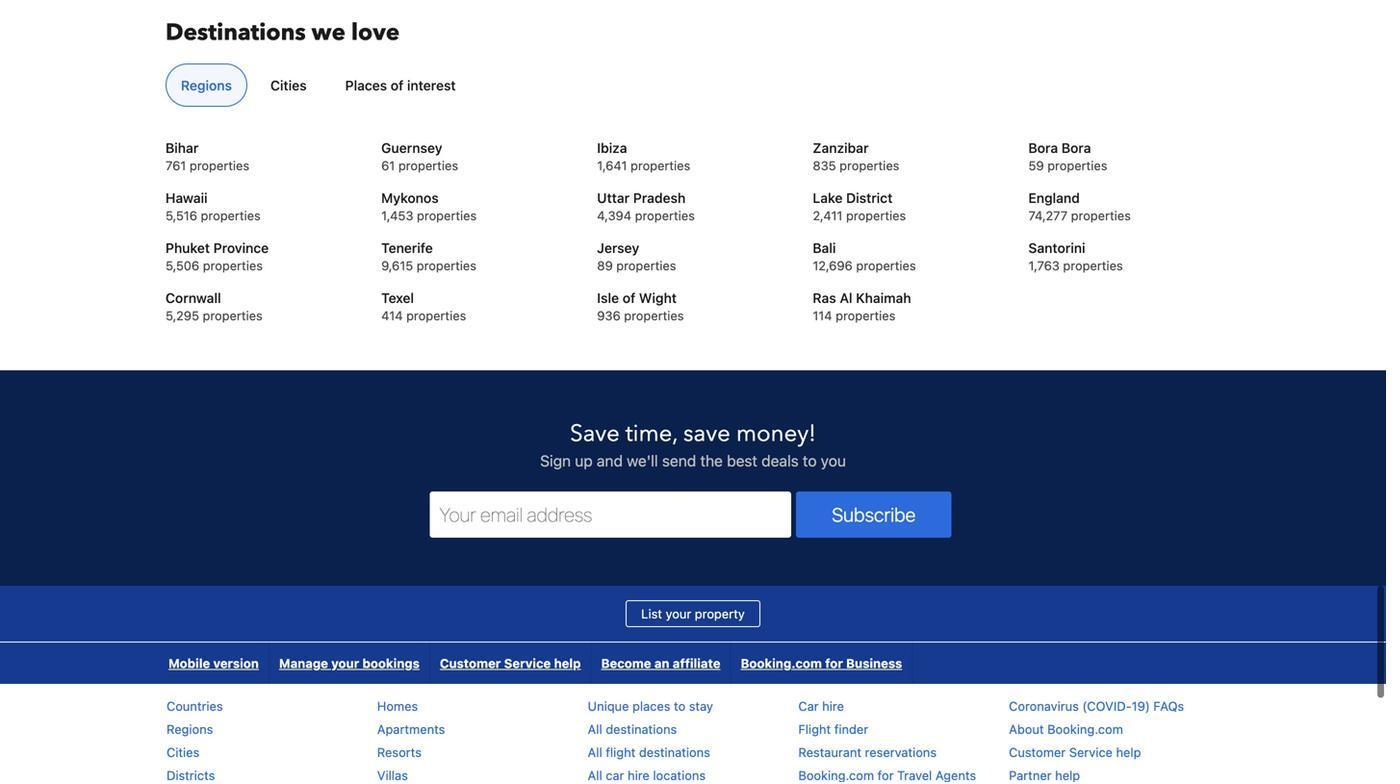 Task type: describe. For each thing, give the bounding box(es) containing it.
destinations
[[166, 17, 306, 48]]

0 vertical spatial destinations
[[606, 723, 677, 737]]

zanzibar link
[[813, 139, 1005, 158]]

cornwall
[[166, 290, 221, 306]]

subscribe
[[832, 504, 916, 526]]

business
[[846, 657, 902, 671]]

best
[[727, 452, 758, 470]]

bihar
[[166, 140, 199, 156]]

save time, save money! sign up and we'll send the best deals to you
[[540, 418, 846, 470]]

homes link
[[377, 699, 418, 714]]

deals
[[762, 452, 799, 470]]

service inside navigation
[[504, 657, 551, 671]]

tenerife 9,615 properties
[[381, 240, 477, 273]]

navigation inside save time, save money! 'footer'
[[159, 643, 913, 685]]

england link
[[1029, 189, 1221, 208]]

cornwall link
[[166, 289, 358, 308]]

tenerife
[[381, 240, 433, 256]]

santorini 1,763 properties
[[1029, 240, 1123, 273]]

hire
[[822, 699, 844, 714]]

properties inside texel 414 properties
[[406, 309, 466, 323]]

bali 12,696 properties
[[813, 240, 916, 273]]

ibiza 1,641 properties
[[597, 140, 691, 173]]

subscribe button
[[796, 492, 952, 538]]

bihar 761 properties
[[166, 140, 249, 173]]

apartments
[[377, 723, 445, 737]]

cities inside countries regions cities
[[167, 746, 199, 760]]

mobile
[[168, 657, 210, 671]]

uttar pradesh link
[[597, 189, 789, 208]]

list your property
[[641, 607, 745, 621]]

become an affiliate
[[601, 657, 721, 671]]

booking.com for business
[[741, 657, 902, 671]]

tab list containing regions
[[158, 63, 1221, 108]]

12,696
[[813, 259, 853, 273]]

you
[[821, 452, 846, 470]]

khaimah
[[856, 290, 911, 306]]

countries link
[[167, 699, 223, 714]]

properties inside bora bora 59 properties
[[1048, 158, 1108, 173]]

0 horizontal spatial help
[[554, 657, 581, 671]]

save
[[683, 418, 731, 450]]

414
[[381, 309, 403, 323]]

restaurant
[[798, 746, 862, 760]]

become an affiliate link
[[592, 643, 730, 685]]

stay
[[689, 699, 713, 714]]

of for wight
[[623, 290, 636, 306]]

unique places to stay link
[[588, 699, 713, 714]]

properties inside uttar pradesh 4,394 properties
[[635, 208, 695, 223]]

5,295
[[166, 309, 199, 323]]

61
[[381, 158, 395, 173]]

your for list
[[666, 607, 691, 621]]

5,506
[[166, 259, 199, 273]]

customer inside coronavirus (covid-19) faqs about booking.com customer service help
[[1009, 746, 1066, 760]]

places
[[345, 78, 387, 93]]

mykonos
[[381, 190, 439, 206]]

to inside "save time, save money! sign up and we'll send the best deals to you"
[[803, 452, 817, 470]]

flight
[[606, 746, 636, 760]]

england
[[1029, 190, 1080, 206]]

1 all from the top
[[588, 723, 602, 737]]

unique
[[588, 699, 629, 714]]

customer service help link for manage your bookings
[[430, 643, 591, 685]]

bali
[[813, 240, 836, 256]]

guernsey 61 properties
[[381, 140, 458, 173]]

cornwall 5,295 properties
[[166, 290, 263, 323]]

homes
[[377, 699, 418, 714]]

customer service help
[[440, 657, 581, 671]]

1 bora from the left
[[1029, 140, 1058, 156]]

zanzibar 835 properties
[[813, 140, 900, 173]]

santorini link
[[1029, 239, 1221, 258]]

apartments link
[[377, 723, 445, 737]]

help inside coronavirus (covid-19) faqs about booking.com customer service help
[[1116, 746, 1141, 760]]

tenerife link
[[381, 239, 573, 258]]

19)
[[1132, 699, 1150, 714]]

mobile version
[[168, 657, 259, 671]]

restaurant reservations link
[[798, 746, 937, 760]]

customer inside navigation
[[440, 657, 501, 671]]

places of interest button
[[330, 63, 471, 107]]

england 74,277 properties
[[1029, 190, 1131, 223]]

all flight destinations link
[[588, 746, 710, 760]]

save
[[570, 418, 620, 450]]

bali link
[[813, 239, 1005, 258]]

texel link
[[381, 289, 573, 308]]

1,453
[[381, 208, 413, 223]]

version
[[213, 657, 259, 671]]

cities inside button
[[270, 78, 307, 93]]

list your property link
[[626, 601, 760, 628]]

of for interest
[[391, 78, 404, 93]]

homes apartments resorts
[[377, 699, 445, 760]]

property
[[695, 607, 745, 621]]

2 all from the top
[[588, 746, 602, 760]]

places of interest
[[345, 78, 456, 93]]

booking.com for business link
[[731, 643, 912, 685]]

properties inside cornwall 5,295 properties
[[203, 309, 263, 323]]

2,411
[[813, 208, 843, 223]]

places
[[633, 699, 670, 714]]

bihar link
[[166, 139, 358, 158]]

countries
[[167, 699, 223, 714]]



Task type: locate. For each thing, give the bounding box(es) containing it.
properties down district
[[846, 208, 906, 223]]

properties inside the "isle of wight 936 properties"
[[624, 309, 684, 323]]

booking.com inside navigation
[[741, 657, 822, 671]]

0 horizontal spatial customer service help link
[[430, 643, 591, 685]]

properties down mykonos link
[[417, 208, 477, 223]]

1 horizontal spatial to
[[803, 452, 817, 470]]

zanzibar
[[813, 140, 869, 156]]

resorts link
[[377, 746, 422, 760]]

pradesh
[[633, 190, 686, 206]]

1 horizontal spatial your
[[666, 607, 691, 621]]

1 vertical spatial your
[[331, 657, 359, 671]]

1 vertical spatial customer service help link
[[1009, 746, 1141, 760]]

help left become
[[554, 657, 581, 671]]

of right isle
[[623, 290, 636, 306]]

properties inside the mykonos 1,453 properties
[[417, 208, 477, 223]]

we
[[312, 17, 345, 48]]

your right list
[[666, 607, 691, 621]]

up
[[575, 452, 593, 470]]

resorts
[[377, 746, 422, 760]]

1 vertical spatial destinations
[[639, 746, 710, 760]]

0 horizontal spatial service
[[504, 657, 551, 671]]

cities button
[[255, 63, 322, 107]]

of
[[391, 78, 404, 93], [623, 290, 636, 306]]

flight finder link
[[798, 723, 868, 737]]

properties inside "lake district 2,411 properties"
[[846, 208, 906, 223]]

your for manage
[[331, 657, 359, 671]]

0 vertical spatial help
[[554, 657, 581, 671]]

we'll
[[627, 452, 658, 470]]

car hire link
[[798, 699, 844, 714]]

properties down santorini link
[[1063, 259, 1123, 273]]

lake
[[813, 190, 843, 206]]

0 horizontal spatial booking.com
[[741, 657, 822, 671]]

jersey 89 properties
[[597, 240, 676, 273]]

1 horizontal spatial customer
[[1009, 746, 1066, 760]]

ibiza
[[597, 140, 627, 156]]

properties inside ibiza 1,641 properties
[[631, 158, 691, 173]]

al
[[840, 290, 853, 306]]

0 vertical spatial booking.com
[[741, 657, 822, 671]]

to inside unique places to stay all destinations all flight destinations
[[674, 699, 686, 714]]

0 horizontal spatial customer
[[440, 657, 501, 671]]

flight
[[798, 723, 831, 737]]

0 vertical spatial customer service help link
[[430, 643, 591, 685]]

customer service help link for about booking.com
[[1009, 746, 1141, 760]]

1 horizontal spatial help
[[1116, 746, 1141, 760]]

properties inside zanzibar 835 properties
[[840, 158, 900, 173]]

tab list
[[158, 63, 1221, 108]]

0 vertical spatial cities
[[270, 78, 307, 93]]

bora up 59 at right
[[1029, 140, 1058, 156]]

bora
[[1029, 140, 1058, 156], [1062, 140, 1091, 156]]

of inside the "isle of wight 936 properties"
[[623, 290, 636, 306]]

properties down the bali link
[[856, 259, 916, 273]]

1 horizontal spatial cities
[[270, 78, 307, 93]]

of right places
[[391, 78, 404, 93]]

0 horizontal spatial cities
[[167, 746, 199, 760]]

properties inside england 74,277 properties
[[1071, 208, 1131, 223]]

regions inside countries regions cities
[[167, 723, 213, 737]]

navigation containing mobile version
[[159, 643, 913, 685]]

761
[[166, 158, 186, 173]]

destinations down all destinations "link"
[[639, 746, 710, 760]]

1 vertical spatial regions
[[167, 723, 213, 737]]

0 vertical spatial customer
[[440, 657, 501, 671]]

booking.com
[[741, 657, 822, 671], [1048, 723, 1123, 737]]

properties down the jersey
[[616, 259, 676, 273]]

unique places to stay all destinations all flight destinations
[[588, 699, 713, 760]]

sign
[[540, 452, 571, 470]]

affiliate
[[673, 657, 721, 671]]

properties up pradesh
[[631, 158, 691, 173]]

ras al khaimah link
[[813, 289, 1005, 308]]

phuket province link
[[166, 239, 358, 258]]

properties down province
[[203, 259, 263, 273]]

service inside coronavirus (covid-19) faqs about booking.com customer service help
[[1069, 746, 1113, 760]]

customer service help link
[[430, 643, 591, 685], [1009, 746, 1141, 760]]

regions down destinations
[[181, 78, 232, 93]]

0 vertical spatial to
[[803, 452, 817, 470]]

car
[[798, 699, 819, 714]]

lake district 2,411 properties
[[813, 190, 906, 223]]

1 horizontal spatial bora
[[1062, 140, 1091, 156]]

lake district link
[[813, 189, 1005, 208]]

cities down destinations we love
[[270, 78, 307, 93]]

0 vertical spatial regions
[[181, 78, 232, 93]]

your right manage
[[331, 657, 359, 671]]

wight
[[639, 290, 677, 306]]

to left you
[[803, 452, 817, 470]]

for
[[825, 657, 843, 671]]

list
[[641, 607, 662, 621]]

properties up province
[[201, 208, 261, 223]]

properties inside hawaii 5,516 properties
[[201, 208, 261, 223]]

guernsey
[[381, 140, 442, 156]]

properties
[[190, 158, 249, 173], [398, 158, 458, 173], [631, 158, 691, 173], [840, 158, 900, 173], [1048, 158, 1108, 173], [201, 208, 261, 223], [417, 208, 477, 223], [635, 208, 695, 223], [846, 208, 906, 223], [1071, 208, 1131, 223], [203, 259, 263, 273], [417, 259, 477, 273], [616, 259, 676, 273], [856, 259, 916, 273], [1063, 259, 1123, 273], [203, 309, 263, 323], [406, 309, 466, 323], [624, 309, 684, 323], [836, 309, 896, 323]]

0 vertical spatial of
[[391, 78, 404, 93]]

properties down pradesh
[[635, 208, 695, 223]]

become
[[601, 657, 651, 671]]

(covid-
[[1082, 699, 1132, 714]]

properties down khaimah
[[836, 309, 896, 323]]

properties down the england link
[[1071, 208, 1131, 223]]

1 vertical spatial cities
[[167, 746, 199, 760]]

1 vertical spatial of
[[623, 290, 636, 306]]

properties down guernsey
[[398, 158, 458, 173]]

all down unique
[[588, 723, 602, 737]]

phuket province 5,506 properties
[[166, 240, 269, 273]]

santorini
[[1029, 240, 1085, 256]]

1 horizontal spatial of
[[623, 290, 636, 306]]

send
[[662, 452, 696, 470]]

properties inside bali 12,696 properties
[[856, 259, 916, 273]]

the
[[700, 452, 723, 470]]

hawaii link
[[166, 189, 358, 208]]

1 horizontal spatial service
[[1069, 746, 1113, 760]]

properties down the bihar
[[190, 158, 249, 173]]

mobile version link
[[159, 643, 268, 685]]

regions inside button
[[181, 78, 232, 93]]

hawaii
[[166, 190, 208, 206]]

cities down regions link
[[167, 746, 199, 760]]

1 horizontal spatial customer service help link
[[1009, 746, 1141, 760]]

0 horizontal spatial of
[[391, 78, 404, 93]]

all left flight
[[588, 746, 602, 760]]

mykonos 1,453 properties
[[381, 190, 477, 223]]

reservations
[[865, 746, 937, 760]]

save time, save money! footer
[[0, 370, 1386, 783]]

of inside button
[[391, 78, 404, 93]]

ras
[[813, 290, 836, 306]]

customer right bookings
[[440, 657, 501, 671]]

cities link
[[167, 746, 199, 760]]

properties down wight
[[624, 309, 684, 323]]

1 horizontal spatial booking.com
[[1048, 723, 1123, 737]]

2 bora from the left
[[1062, 140, 1091, 156]]

interest
[[407, 78, 456, 93]]

0 vertical spatial service
[[504, 657, 551, 671]]

1 vertical spatial help
[[1116, 746, 1141, 760]]

1 vertical spatial service
[[1069, 746, 1113, 760]]

booking.com up car
[[741, 657, 822, 671]]

booking.com down "coronavirus (covid-19) faqs" link
[[1048, 723, 1123, 737]]

59
[[1029, 158, 1044, 173]]

1 vertical spatial customer
[[1009, 746, 1066, 760]]

your inside navigation
[[331, 657, 359, 671]]

properties inside the ras al khaimah 114 properties
[[836, 309, 896, 323]]

texel
[[381, 290, 414, 306]]

0 vertical spatial your
[[666, 607, 691, 621]]

uttar
[[597, 190, 630, 206]]

74,277
[[1029, 208, 1068, 223]]

936
[[597, 309, 621, 323]]

0 horizontal spatial bora
[[1029, 140, 1058, 156]]

destinations
[[606, 723, 677, 737], [639, 746, 710, 760]]

0 horizontal spatial to
[[674, 699, 686, 714]]

all
[[588, 723, 602, 737], [588, 746, 602, 760]]

love
[[351, 17, 400, 48]]

destinations up "all flight destinations" link
[[606, 723, 677, 737]]

properties inside tenerife 9,615 properties
[[417, 259, 477, 273]]

1 vertical spatial booking.com
[[1048, 723, 1123, 737]]

1 vertical spatial to
[[674, 699, 686, 714]]

0 vertical spatial all
[[588, 723, 602, 737]]

regions link
[[167, 723, 213, 737]]

jersey link
[[597, 239, 789, 258]]

1 vertical spatial all
[[588, 746, 602, 760]]

faqs
[[1154, 699, 1184, 714]]

properties inside the santorini 1,763 properties
[[1063, 259, 1123, 273]]

help down 19)
[[1116, 746, 1141, 760]]

properties down texel
[[406, 309, 466, 323]]

district
[[846, 190, 893, 206]]

phuket
[[166, 240, 210, 256]]

ibiza link
[[597, 139, 789, 158]]

all destinations link
[[588, 723, 677, 737]]

bora up the england
[[1062, 140, 1091, 156]]

properties inside guernsey 61 properties
[[398, 158, 458, 173]]

properties inside the jersey 89 properties
[[616, 259, 676, 273]]

to left stay
[[674, 699, 686, 714]]

5,516
[[166, 208, 197, 223]]

customer down about
[[1009, 746, 1066, 760]]

destinations we love
[[166, 17, 400, 48]]

properties up the england
[[1048, 158, 1108, 173]]

texel 414 properties
[[381, 290, 466, 323]]

properties inside bihar 761 properties
[[190, 158, 249, 173]]

Your email address email field
[[430, 492, 791, 538]]

jersey
[[597, 240, 639, 256]]

to
[[803, 452, 817, 470], [674, 699, 686, 714]]

properties down cornwall link
[[203, 309, 263, 323]]

service
[[504, 657, 551, 671], [1069, 746, 1113, 760]]

regions down countries link
[[167, 723, 213, 737]]

properties down tenerife link
[[417, 259, 477, 273]]

properties inside phuket province 5,506 properties
[[203, 259, 263, 273]]

mykonos link
[[381, 189, 573, 208]]

0 horizontal spatial your
[[331, 657, 359, 671]]

booking.com inside coronavirus (covid-19) faqs about booking.com customer service help
[[1048, 723, 1123, 737]]

navigation
[[159, 643, 913, 685]]

properties up district
[[840, 158, 900, 173]]

money!
[[736, 418, 816, 450]]



Task type: vqa. For each thing, say whether or not it's contained in the screenshot.


